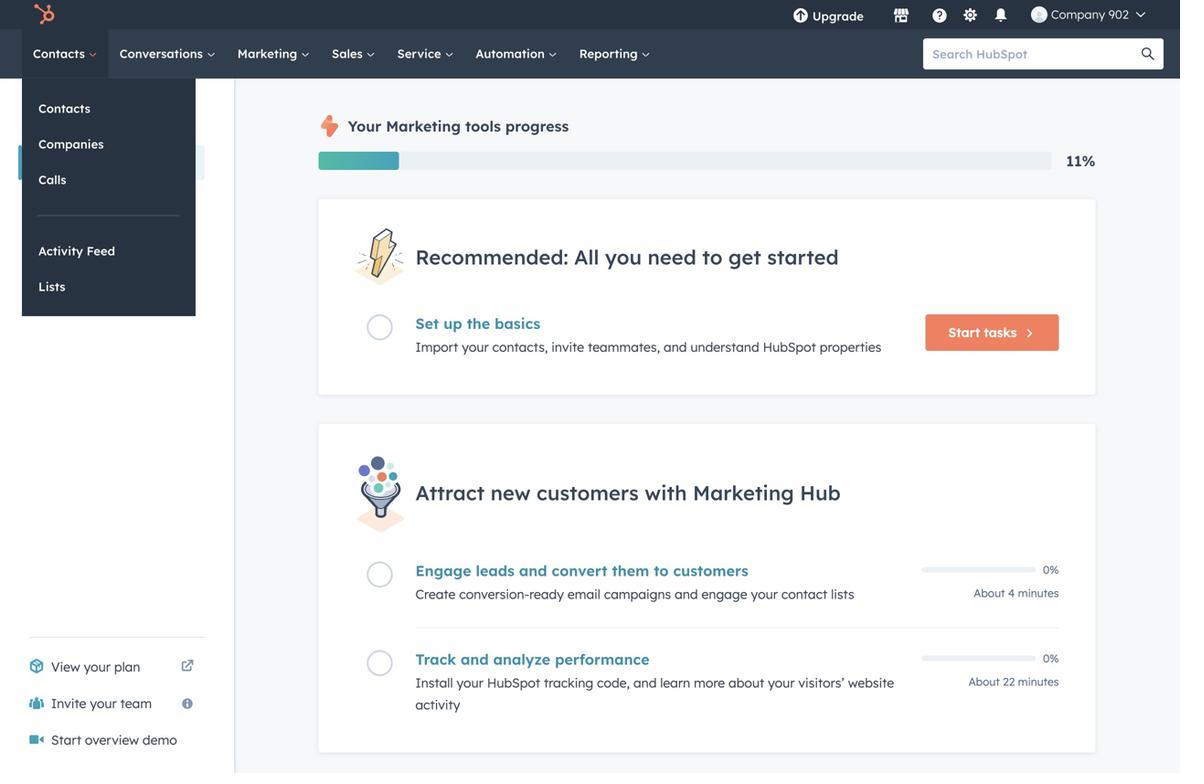Task type: vqa. For each thing, say whether or not it's contained in the screenshot.
checkbox
no



Task type: describe. For each thing, give the bounding box(es) containing it.
start for start overview demo
[[51, 732, 81, 748]]

contacts menu
[[22, 79, 196, 316]]

activity feed link
[[22, 234, 196, 269]]

track and analyze performance button
[[415, 650, 911, 669]]

marketplaces button
[[882, 0, 920, 29]]

import
[[415, 339, 458, 355]]

0 horizontal spatial marketing
[[237, 46, 301, 61]]

link opens in a new window image
[[181, 656, 194, 678]]

view your plan link
[[18, 649, 205, 686]]

1 vertical spatial marketing
[[386, 117, 461, 135]]

your
[[348, 117, 381, 135]]

tasks
[[984, 325, 1017, 341]]

marketing link
[[226, 29, 321, 79]]

about 22 minutes
[[968, 675, 1059, 689]]

0 vertical spatial contacts
[[33, 46, 88, 61]]

tracking
[[544, 675, 593, 691]]

conversations link
[[109, 29, 226, 79]]

guide
[[76, 110, 130, 133]]

contact
[[781, 586, 827, 602]]

902
[[1109, 7, 1129, 22]]

sales button
[[18, 180, 205, 215]]

help button
[[924, 0, 955, 29]]

calls
[[38, 172, 66, 187]]

start overview demo
[[51, 732, 177, 748]]

engage
[[702, 586, 747, 602]]

to inside engage leads and convert them to customers create conversion-ready email campaigns and engage your contact lists
[[654, 562, 669, 580]]

user guide
[[29, 110, 130, 133]]

your marketing tools progress progress bar
[[319, 152, 399, 170]]

with
[[645, 480, 687, 506]]

performance
[[555, 650, 649, 669]]

conversion-
[[459, 586, 529, 602]]

demo
[[143, 732, 177, 748]]

track and analyze performance install your hubspot tracking code, and learn more about your visitors' website activity
[[415, 650, 894, 713]]

set
[[415, 315, 439, 333]]

and up ready
[[519, 562, 547, 580]]

marketplaces image
[[893, 8, 909, 25]]

and right track
[[461, 650, 489, 669]]

about for engage leads and convert them to customers
[[974, 586, 1005, 600]]

automation link
[[465, 29, 568, 79]]

up
[[443, 315, 462, 333]]

hubspot image
[[33, 4, 55, 26]]

analyze
[[493, 650, 550, 669]]

invite your team
[[51, 696, 152, 712]]

your inside set up the basics import your contacts, invite teammates, and understand hubspot properties
[[462, 339, 489, 355]]

invite
[[551, 339, 584, 355]]

hub
[[800, 480, 841, 506]]

0 vertical spatial customers
[[537, 480, 639, 506]]

team
[[120, 696, 152, 712]]

0% for engage leads and convert them to customers
[[1043, 563, 1059, 577]]

service
[[397, 46, 445, 61]]

engage leads and convert them to customers button
[[415, 562, 911, 580]]

you
[[605, 244, 642, 270]]

settings image
[[962, 8, 978, 24]]

1 contacts link from the top
[[22, 29, 109, 79]]

calls link
[[22, 163, 196, 197]]

set up the basics import your contacts, invite teammates, and understand hubspot properties
[[415, 315, 881, 355]]

service link
[[386, 29, 465, 79]]

0% for track and analyze performance
[[1043, 652, 1059, 665]]

notifications image
[[993, 8, 1009, 25]]

customers inside engage leads and convert them to customers create conversion-ready email campaigns and engage your contact lists
[[673, 562, 748, 580]]

minutes for engage leads and convert them to customers
[[1018, 586, 1059, 600]]

your inside button
[[90, 696, 117, 712]]

leads
[[476, 562, 515, 580]]

lists
[[831, 586, 854, 602]]

track
[[415, 650, 456, 669]]

activity
[[415, 697, 460, 713]]

search button
[[1132, 38, 1164, 69]]

user guide views element
[[18, 79, 205, 284]]

them
[[612, 562, 649, 580]]

hubspot inside set up the basics import your contacts, invite teammates, and understand hubspot properties
[[763, 339, 816, 355]]

help image
[[931, 8, 948, 25]]

invite your team button
[[18, 686, 205, 722]]

lists
[[38, 279, 65, 294]]

plan
[[114, 659, 140, 675]]

minutes for track and analyze performance
[[1018, 675, 1059, 689]]

companies
[[38, 137, 104, 152]]

upgrade image
[[792, 8, 809, 25]]

activity feed
[[38, 244, 115, 259]]

view your plan
[[51, 659, 140, 675]]

22
[[1003, 675, 1015, 689]]

website (cms)
[[29, 259, 117, 275]]

the
[[467, 315, 490, 333]]

1 horizontal spatial to
[[702, 244, 722, 270]]

new
[[491, 480, 531, 506]]

start tasks button
[[925, 315, 1059, 351]]



Task type: locate. For each thing, give the bounding box(es) containing it.
1 vertical spatial to
[[654, 562, 669, 580]]

tools
[[465, 117, 501, 135]]

set up the basics button
[[415, 315, 911, 333]]

0 horizontal spatial sales
[[29, 189, 61, 205]]

hubspot inside track and analyze performance install your hubspot tracking code, and learn more about your visitors' website activity
[[487, 675, 540, 691]]

basics
[[495, 315, 540, 333]]

started
[[767, 244, 839, 270]]

website
[[848, 675, 894, 691]]

1 horizontal spatial customers
[[673, 562, 748, 580]]

0 horizontal spatial to
[[654, 562, 669, 580]]

about 4 minutes
[[974, 586, 1059, 600]]

sales link
[[321, 29, 386, 79]]

recommended: all you need to get started
[[415, 244, 839, 270]]

about
[[729, 675, 764, 691]]

4
[[1008, 586, 1015, 600]]

settings link
[[959, 5, 982, 24]]

0 vertical spatial start
[[948, 325, 980, 341]]

menu
[[779, 0, 1158, 29]]

website (cms) button
[[18, 250, 205, 284]]

minutes right 4
[[1018, 586, 1059, 600]]

to left get
[[702, 244, 722, 270]]

email
[[567, 586, 600, 602]]

1 horizontal spatial sales
[[332, 46, 366, 61]]

0 horizontal spatial hubspot
[[487, 675, 540, 691]]

view
[[51, 659, 80, 675]]

and
[[664, 339, 687, 355], [519, 562, 547, 580], [675, 586, 698, 602], [461, 650, 489, 669], [633, 675, 657, 691]]

conversations
[[119, 46, 206, 61]]

0 vertical spatial sales
[[332, 46, 366, 61]]

hubspot left properties
[[763, 339, 816, 355]]

code,
[[597, 675, 630, 691]]

hubspot link
[[22, 4, 69, 26]]

customers right the new
[[537, 480, 639, 506]]

1 vertical spatial contacts
[[38, 101, 90, 116]]

understand
[[690, 339, 759, 355]]

minutes
[[1018, 586, 1059, 600], [1018, 675, 1059, 689]]

1 vertical spatial customers
[[673, 562, 748, 580]]

2 horizontal spatial marketing
[[693, 480, 794, 506]]

0%
[[1043, 563, 1059, 577], [1043, 652, 1059, 665]]

your right install
[[457, 675, 483, 691]]

1 horizontal spatial start
[[948, 325, 980, 341]]

minutes right 22
[[1018, 675, 1059, 689]]

customers up engage
[[673, 562, 748, 580]]

0 vertical spatial hubspot
[[763, 339, 816, 355]]

1 vertical spatial hubspot
[[487, 675, 540, 691]]

activity
[[38, 244, 83, 259]]

2 vertical spatial marketing
[[693, 480, 794, 506]]

get
[[728, 244, 761, 270]]

about for track and analyze performance
[[968, 675, 1000, 689]]

ready
[[529, 586, 564, 602]]

0 vertical spatial about
[[974, 586, 1005, 600]]

mateo roberts image
[[1031, 6, 1047, 23]]

and down engage leads and convert them to customers button
[[675, 586, 698, 602]]

automation
[[476, 46, 548, 61]]

your marketing tools progress
[[348, 117, 569, 135]]

your right engage
[[751, 586, 778, 602]]

website
[[29, 259, 78, 275]]

1 vertical spatial 0%
[[1043, 652, 1059, 665]]

start inside button
[[948, 325, 980, 341]]

recommended:
[[415, 244, 568, 270]]

hubspot
[[763, 339, 816, 355], [487, 675, 540, 691]]

1 horizontal spatial marketing
[[386, 117, 461, 135]]

notifications button
[[985, 0, 1016, 29]]

2 0% from the top
[[1043, 652, 1059, 665]]

1 vertical spatial contacts link
[[22, 91, 196, 126]]

link opens in a new window image
[[181, 661, 194, 674]]

about left 22
[[968, 675, 1000, 689]]

1 vertical spatial start
[[51, 732, 81, 748]]

0% up about 22 minutes
[[1043, 652, 1059, 665]]

contacts
[[33, 46, 88, 61], [38, 101, 90, 116]]

sales left service
[[332, 46, 366, 61]]

contacts,
[[492, 339, 548, 355]]

0 vertical spatial marketing
[[237, 46, 301, 61]]

11%
[[1066, 152, 1095, 170]]

learn
[[660, 675, 690, 691]]

start tasks
[[948, 325, 1017, 341]]

engage leads and convert them to customers create conversion-ready email campaigns and engage your contact lists
[[415, 562, 854, 602]]

and down track and analyze performance button
[[633, 675, 657, 691]]

0 vertical spatial minutes
[[1018, 586, 1059, 600]]

need
[[648, 244, 696, 270]]

start
[[948, 325, 980, 341], [51, 732, 81, 748]]

user
[[29, 110, 71, 133]]

progress
[[505, 117, 569, 135]]

1 vertical spatial sales
[[29, 189, 61, 205]]

0% up about 4 minutes
[[1043, 563, 1059, 577]]

and down set up the basics button
[[664, 339, 687, 355]]

company 902 button
[[1020, 0, 1156, 29]]

sales inside sales button
[[29, 189, 61, 205]]

your left team
[[90, 696, 117, 712]]

your inside engage leads and convert them to customers create conversion-ready email campaigns and engage your contact lists
[[751, 586, 778, 602]]

sales down calls
[[29, 189, 61, 205]]

company
[[1051, 7, 1105, 22]]

hubspot down "analyze"
[[487, 675, 540, 691]]

0 horizontal spatial customers
[[537, 480, 639, 506]]

to right them
[[654, 562, 669, 580]]

your left "plan"
[[84, 659, 111, 675]]

companies link
[[22, 127, 196, 162]]

1 vertical spatial about
[[968, 675, 1000, 689]]

feed
[[87, 244, 115, 259]]

teammates,
[[588, 339, 660, 355]]

invite
[[51, 696, 86, 712]]

start for start tasks
[[948, 325, 980, 341]]

start left tasks
[[948, 325, 980, 341]]

menu containing company 902
[[779, 0, 1158, 29]]

reporting
[[579, 46, 641, 61]]

your right about
[[768, 675, 795, 691]]

campaigns
[[604, 586, 671, 602]]

1 0% from the top
[[1043, 563, 1059, 577]]

your down the
[[462, 339, 489, 355]]

menu item
[[876, 0, 880, 29]]

more
[[694, 675, 725, 691]]

start down invite
[[51, 732, 81, 748]]

sales inside the sales link
[[332, 46, 366, 61]]

start overview demo link
[[18, 722, 205, 759]]

company 902
[[1051, 7, 1129, 22]]

marketing left the sales link
[[237, 46, 301, 61]]

contacts up the companies
[[38, 101, 90, 116]]

2 contacts link from the top
[[22, 91, 196, 126]]

about
[[974, 586, 1005, 600], [968, 675, 1000, 689]]

Search HubSpot search field
[[923, 38, 1147, 69]]

marketing right "your"
[[386, 117, 461, 135]]

contacts down the hubspot link
[[33, 46, 88, 61]]

0 vertical spatial contacts link
[[22, 29, 109, 79]]

contacts link down the hubspot link
[[22, 29, 109, 79]]

marketing left the hub
[[693, 480, 794, 506]]

2 minutes from the top
[[1018, 675, 1059, 689]]

1 minutes from the top
[[1018, 586, 1059, 600]]

marketing
[[237, 46, 301, 61], [386, 117, 461, 135], [693, 480, 794, 506]]

0 vertical spatial to
[[702, 244, 722, 270]]

0 vertical spatial 0%
[[1043, 563, 1059, 577]]

create
[[415, 586, 456, 602]]

contacts inside contacts menu
[[38, 101, 90, 116]]

reporting link
[[568, 29, 661, 79]]

install
[[415, 675, 453, 691]]

1 vertical spatial minutes
[[1018, 675, 1059, 689]]

properties
[[820, 339, 881, 355]]

(cms)
[[81, 259, 117, 275]]

about left 4
[[974, 586, 1005, 600]]

and inside set up the basics import your contacts, invite teammates, and understand hubspot properties
[[664, 339, 687, 355]]

lists link
[[22, 270, 196, 304]]

convert
[[552, 562, 607, 580]]

contacts link up companies link
[[22, 91, 196, 126]]

0 horizontal spatial start
[[51, 732, 81, 748]]

attract
[[415, 480, 485, 506]]

1 horizontal spatial hubspot
[[763, 339, 816, 355]]

engage
[[415, 562, 471, 580]]

all
[[574, 244, 599, 270]]

search image
[[1142, 48, 1154, 60]]

visitors'
[[798, 675, 844, 691]]



